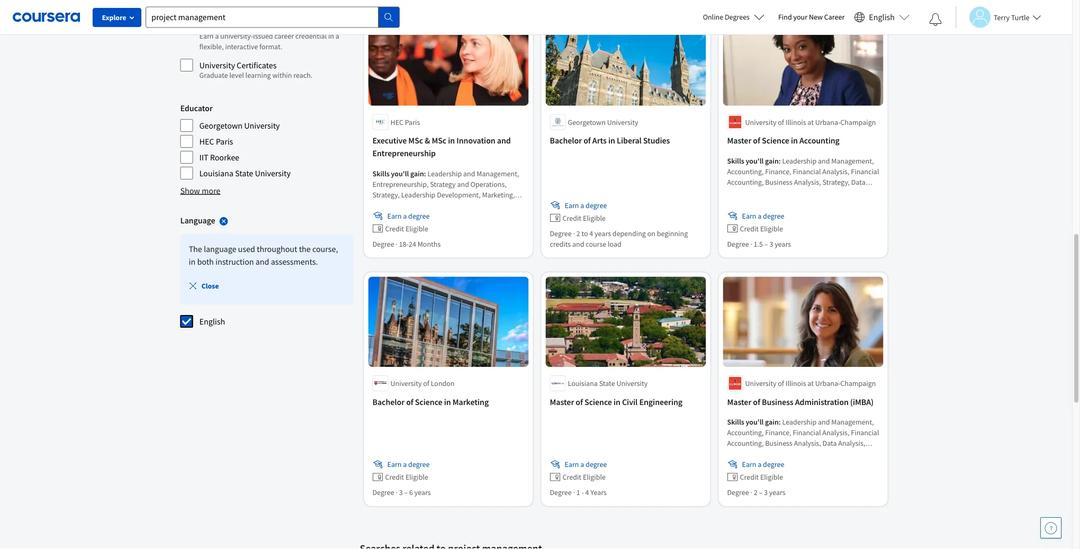 Task type: vqa. For each thing, say whether or not it's contained in the screenshot.


Task type: locate. For each thing, give the bounding box(es) containing it.
2 illinois from the top
[[786, 379, 807, 388]]

0 vertical spatial champaign
[[841, 118, 876, 127]]

0 vertical spatial at
[[808, 118, 814, 127]]

earn up credits
[[565, 201, 579, 210]]

you'll down entrepreneurship
[[391, 169, 409, 178]]

credit up degree · 2 – 3 years
[[740, 473, 759, 482]]

master inside "link"
[[728, 136, 752, 146]]

degree
[[550, 229, 572, 238], [373, 239, 394, 249], [728, 239, 749, 249], [373, 488, 394, 498], [550, 488, 572, 498], [728, 488, 749, 498]]

and down throughout on the left top of the page
[[256, 257, 269, 267]]

1 horizontal spatial hec
[[391, 118, 404, 127]]

earn for degree · 1 - 4 years
[[565, 460, 579, 470]]

What do you want to learn? text field
[[146, 7, 379, 28]]

earn up 18-
[[388, 211, 402, 221]]

1 at from the top
[[808, 118, 814, 127]]

0 vertical spatial state
[[235, 168, 253, 179]]

urbana- up 'administration'
[[816, 379, 841, 388]]

a up degree · 2 – 3 years
[[758, 460, 762, 470]]

your right find
[[794, 12, 808, 22]]

2 urbana- from the top
[[816, 379, 841, 388]]

1 graduate from the top
[[199, 21, 232, 32]]

georgetown up arts
[[568, 118, 606, 127]]

0 horizontal spatial career
[[215, 0, 235, 2]]

english
[[870, 12, 895, 23], [199, 316, 225, 327]]

1 vertical spatial :
[[424, 169, 426, 178]]

explore button
[[93, 8, 141, 27]]

eligible up to at the top right of page
[[583, 213, 606, 223]]

courses
[[311, 0, 335, 2]]

terry turtle
[[994, 12, 1030, 22]]

: down business
[[779, 418, 781, 427]]

science left civil
[[585, 397, 612, 408]]

earn career credentials while taking courses that count towards your master's degree.
[[199, 0, 349, 12]]

a up -
[[581, 460, 585, 470]]

beginning
[[657, 229, 688, 238]]

skills you'll gain : down business
[[728, 418, 783, 427]]

-
[[582, 488, 584, 498]]

and right "innovation" at left
[[497, 136, 511, 146]]

a up to at the top right of page
[[581, 201, 585, 210]]

2 vertical spatial gain
[[766, 418, 779, 427]]

4 inside degree · 2 to 4 years depending on beginning credits and course load
[[590, 229, 594, 238]]

london
[[431, 379, 455, 388]]

entrepreneurship
[[373, 148, 436, 159]]

0 horizontal spatial state
[[235, 168, 253, 179]]

degree up degree · 1.5 – 3 years
[[763, 211, 785, 221]]

degree for degree · 3 – 6 years
[[409, 460, 430, 470]]

· for degree · 3 – 6 years
[[396, 488, 398, 498]]

1 horizontal spatial paris
[[405, 118, 420, 127]]

1 horizontal spatial 4
[[590, 229, 594, 238]]

degree for degree · 1.5 – 3 years
[[728, 239, 749, 249]]

1 vertical spatial gain
[[411, 169, 424, 178]]

earn a degree up degree · 1.5 – 3 years
[[743, 211, 785, 221]]

1 vertical spatial state
[[600, 379, 615, 388]]

credit eligible up 6
[[385, 473, 429, 482]]

0 vertical spatial university of illinois at urbana-champaign
[[746, 118, 876, 127]]

1 horizontal spatial louisiana state university
[[568, 379, 648, 388]]

state down roorkee
[[235, 168, 253, 179]]

of inside master of science in accounting "link"
[[754, 136, 761, 146]]

: for &
[[424, 169, 426, 178]]

2 vertical spatial skills
[[728, 418, 745, 427]]

science down "university of london"
[[415, 397, 443, 408]]

master
[[728, 136, 752, 146], [550, 397, 574, 408], [728, 397, 752, 408]]

· for degree · 2 to 4 years depending on beginning credits and course load
[[573, 229, 575, 238]]

degree for degree · 1 - 4 years
[[586, 460, 607, 470]]

in inside the language used throughout the course, in both instruction and assessments.
[[189, 257, 196, 267]]

2 graduate from the top
[[199, 71, 228, 80]]

earn for degree · 18-24 months
[[388, 211, 402, 221]]

earn up degree · 2 – 3 years
[[743, 460, 757, 470]]

0 horizontal spatial georgetown university
[[199, 121, 280, 131]]

0 vertical spatial skills
[[728, 156, 745, 166]]

degree · 1 - 4 years
[[550, 488, 607, 498]]

eligible for degree · 3 – 6 years
[[406, 473, 429, 482]]

2 university of illinois at urbana-champaign from the top
[[746, 379, 876, 388]]

· for degree · 1 - 4 years
[[573, 488, 575, 498]]

credentials
[[236, 0, 271, 2]]

credit eligible up to at the top right of page
[[563, 213, 606, 223]]

eligible up 6
[[406, 473, 429, 482]]

hec paris inside educator group
[[199, 136, 233, 147]]

1 horizontal spatial –
[[759, 488, 763, 498]]

a for degree · 1 - 4 years
[[581, 460, 585, 470]]

1 vertical spatial urbana-
[[816, 379, 841, 388]]

language
[[204, 244, 237, 254]]

credit eligible for degree · 18-24 months
[[385, 224, 429, 234]]

and down to at the top right of page
[[573, 239, 585, 249]]

and inside executive msc & msc in innovation and entrepreneurship
[[497, 136, 511, 146]]

gain for business
[[766, 418, 779, 427]]

depending
[[613, 229, 646, 238]]

0 vertical spatial graduate
[[199, 21, 232, 32]]

0 horizontal spatial georgetown
[[199, 121, 243, 131]]

2 inside degree · 2 to 4 years depending on beginning credits and course load
[[577, 229, 580, 238]]

gain for science
[[766, 156, 779, 166]]

science for marketing
[[415, 397, 443, 408]]

you'll down business
[[746, 418, 764, 427]]

degree up 24
[[409, 211, 430, 221]]

arts
[[593, 136, 607, 146]]

a for degree · 2 – 3 years
[[758, 460, 762, 470]]

earn inside earn career credentials while taking courses that count towards your master's degree.
[[199, 0, 214, 2]]

graduate down count
[[199, 21, 232, 32]]

2 at from the top
[[808, 379, 814, 388]]

at up master of business administration (imba) link
[[808, 379, 814, 388]]

skills you'll gain : for business
[[728, 418, 783, 427]]

:
[[779, 156, 781, 166], [424, 169, 426, 178], [779, 418, 781, 427]]

1 vertical spatial certificates
[[237, 60, 277, 71]]

georgetown down educator on the top of the page
[[199, 121, 243, 131]]

and
[[497, 136, 511, 146], [573, 239, 585, 249], [256, 257, 269, 267]]

online degrees button
[[695, 5, 773, 29]]

champaign
[[841, 118, 876, 127], [841, 379, 876, 388]]

4 right -
[[586, 488, 589, 498]]

1 vertical spatial 4
[[586, 488, 589, 498]]

earn up 1
[[565, 460, 579, 470]]

earn up count
[[199, 0, 214, 2]]

msc
[[409, 136, 423, 146], [432, 136, 447, 146]]

information about this filter group image
[[218, 216, 230, 228]]

science inside "link"
[[762, 136, 790, 146]]

a up degree · 1.5 – 3 years
[[758, 211, 762, 221]]

2 for –
[[754, 488, 758, 498]]

of inside the bachelor of science in marketing link
[[406, 397, 414, 408]]

graduate level learning within reach.
[[199, 71, 313, 80]]

louisiana up master of science in civil engineering
[[568, 379, 598, 388]]

bachelor
[[550, 136, 582, 146], [373, 397, 405, 408]]

master of business administration (imba) link
[[728, 396, 880, 409]]

earn a degree up 6
[[388, 460, 430, 470]]

credit for degree · 3 – 6 years
[[385, 473, 404, 482]]

1 horizontal spatial 3
[[764, 488, 768, 498]]

louisiana state university down roorkee
[[199, 168, 291, 179]]

1 horizontal spatial msc
[[432, 136, 447, 146]]

illinois
[[786, 118, 807, 127], [786, 379, 807, 388]]

executive msc & msc in innovation and entrepreneurship
[[373, 136, 511, 159]]

2 horizontal spatial –
[[765, 239, 769, 249]]

bachelor left arts
[[550, 136, 582, 146]]

msc right the &
[[432, 136, 447, 146]]

paris
[[405, 118, 420, 127], [216, 136, 233, 147]]

0 vertical spatial paris
[[405, 118, 420, 127]]

1 horizontal spatial english
[[870, 12, 895, 23]]

earn a degree for degree · 1 - 4 years
[[565, 460, 607, 470]]

1 urbana- from the top
[[816, 118, 841, 127]]

earn a degree up degree · 2 – 3 years
[[743, 460, 785, 470]]

1 vertical spatial paris
[[216, 136, 233, 147]]

0 vertical spatial and
[[497, 136, 511, 146]]

on
[[648, 229, 656, 238]]

both
[[197, 257, 214, 267]]

you'll
[[746, 156, 764, 166], [391, 169, 409, 178], [746, 418, 764, 427]]

a up 18-
[[403, 211, 407, 221]]

0 vertical spatial certificates
[[234, 21, 274, 32]]

louisiana down iit roorkee
[[199, 168, 234, 179]]

– for master of science in accounting
[[765, 239, 769, 249]]

0 horizontal spatial hec paris
[[199, 136, 233, 147]]

skills you'll gain : down entrepreneurship
[[373, 169, 428, 178]]

hec up iit
[[199, 136, 214, 147]]

eligible up degree · 1.5 – 3 years
[[761, 224, 784, 234]]

earn a degree up -
[[565, 460, 607, 470]]

1 horizontal spatial 2
[[754, 488, 758, 498]]

credit up 1.5 on the top right of the page
[[740, 224, 759, 234]]

in right arts
[[609, 136, 616, 146]]

hec paris up iit roorkee
[[199, 136, 233, 147]]

degree up 6
[[409, 460, 430, 470]]

in inside earn a university-issued career credential in a flexible, interactive format.
[[328, 32, 334, 41]]

credit eligible for degree · 2 to 4 years depending on beginning credits and course load
[[563, 213, 606, 223]]

1 university of illinois at urbana-champaign from the top
[[746, 118, 876, 127]]

1 vertical spatial career
[[275, 32, 294, 41]]

1 vertical spatial bachelor
[[373, 397, 405, 408]]

credit for degree · 1.5 – 3 years
[[740, 224, 759, 234]]

gain down business
[[766, 418, 779, 427]]

earn a degree up degree · 18-24 months
[[388, 211, 430, 221]]

in right the &
[[448, 136, 455, 146]]

eligible up degree · 2 – 3 years
[[761, 473, 784, 482]]

earn a degree for degree · 3 – 6 years
[[388, 460, 430, 470]]

1 vertical spatial skills you'll gain :
[[373, 169, 428, 178]]

1 horizontal spatial and
[[497, 136, 511, 146]]

0 horizontal spatial your
[[245, 3, 259, 12]]

science for civil
[[585, 397, 612, 408]]

in left civil
[[614, 397, 621, 408]]

eligible for degree · 2 – 3 years
[[761, 473, 784, 482]]

of inside bachelor of arts in liberal studies link
[[584, 136, 591, 146]]

2 vertical spatial :
[[779, 418, 781, 427]]

0 vertical spatial skills you'll gain :
[[728, 156, 783, 166]]

university
[[199, 60, 235, 71], [607, 118, 639, 127], [746, 118, 777, 127], [244, 121, 280, 131], [255, 168, 291, 179], [391, 379, 422, 388], [617, 379, 648, 388], [746, 379, 777, 388]]

georgetown university up roorkee
[[199, 121, 280, 131]]

credit up 1
[[563, 473, 582, 482]]

0 vertical spatial you'll
[[746, 156, 764, 166]]

close button
[[185, 277, 223, 296]]

· for degree · 1.5 – 3 years
[[751, 239, 753, 249]]

: for business
[[779, 418, 781, 427]]

1 vertical spatial hec paris
[[199, 136, 233, 147]]

science left accounting at the top
[[762, 136, 790, 146]]

credit eligible up degree · 18-24 months
[[385, 224, 429, 234]]

2 horizontal spatial science
[[762, 136, 790, 146]]

credit for degree · 2 to 4 years depending on beginning credits and course load
[[563, 213, 582, 223]]

1 vertical spatial you'll
[[391, 169, 409, 178]]

credit up "degree · 3 – 6 years"
[[385, 473, 404, 482]]

urbana- up accounting at the top
[[816, 118, 841, 127]]

paris inside educator group
[[216, 136, 233, 147]]

18-
[[399, 239, 409, 249]]

1 vertical spatial hec
[[199, 136, 214, 147]]

earn for degree · 3 – 6 years
[[388, 460, 402, 470]]

3 for master of science in accounting
[[770, 239, 774, 249]]

louisiana state university up master of science in civil engineering
[[568, 379, 648, 388]]

years for degree · 2 to 4 years depending on beginning credits and course load
[[595, 229, 611, 238]]

2 horizontal spatial and
[[573, 239, 585, 249]]

1 vertical spatial skills
[[373, 169, 390, 178]]

show notifications image
[[930, 13, 943, 26]]

0 vertical spatial louisiana state university
[[199, 168, 291, 179]]

· for degree · 2 – 3 years
[[751, 488, 753, 498]]

0 vertical spatial :
[[779, 156, 781, 166]]

language
[[180, 215, 215, 226]]

you'll for business
[[746, 418, 764, 427]]

degree.
[[288, 3, 311, 12]]

1 vertical spatial louisiana state university
[[568, 379, 648, 388]]

master for master of business administration (imba)
[[728, 397, 752, 408]]

credit eligible up degree · 2 – 3 years
[[740, 473, 784, 482]]

credit eligible up degree · 1.5 – 3 years
[[740, 224, 784, 234]]

0 vertical spatial 2
[[577, 229, 580, 238]]

graduate for graduate level learning within reach.
[[199, 71, 228, 80]]

0 vertical spatial gain
[[766, 156, 779, 166]]

degree inside degree · 2 to 4 years depending on beginning credits and course load
[[550, 229, 572, 238]]

eligible up 24
[[406, 224, 429, 234]]

georgetown university inside educator group
[[199, 121, 280, 131]]

0 vertical spatial english
[[870, 12, 895, 23]]

hec inside educator group
[[199, 136, 214, 147]]

1 horizontal spatial science
[[585, 397, 612, 408]]

you'll for &
[[391, 169, 409, 178]]

gain down entrepreneurship
[[411, 169, 424, 178]]

1 horizontal spatial state
[[600, 379, 615, 388]]

0 vertical spatial hec paris
[[391, 118, 420, 127]]

1 vertical spatial illinois
[[786, 379, 807, 388]]

urbana-
[[816, 118, 841, 127], [816, 379, 841, 388]]

earn a degree up to at the top right of page
[[565, 201, 607, 210]]

terry
[[994, 12, 1010, 22]]

2 vertical spatial skills you'll gain :
[[728, 418, 783, 427]]

find your new career
[[779, 12, 845, 22]]

earn up 1.5 on the top right of the page
[[743, 211, 757, 221]]

0 vertical spatial bachelor
[[550, 136, 582, 146]]

skills you'll gain : down master of science in accounting
[[728, 156, 783, 166]]

0 vertical spatial illinois
[[786, 118, 807, 127]]

university of illinois at urbana-champaign
[[746, 118, 876, 127], [746, 379, 876, 388]]

credit for degree · 2 – 3 years
[[740, 473, 759, 482]]

0 vertical spatial louisiana
[[199, 168, 234, 179]]

help center image
[[1045, 522, 1058, 535]]

degree up degree · 2 – 3 years
[[763, 460, 785, 470]]

6
[[409, 488, 413, 498]]

2 horizontal spatial 3
[[770, 239, 774, 249]]

gain down master of science in accounting
[[766, 156, 779, 166]]

degree for degree · 2 to 4 years depending on beginning credits and course load
[[550, 229, 572, 238]]

format.
[[260, 42, 282, 52]]

more
[[202, 186, 221, 196]]

2 vertical spatial and
[[256, 257, 269, 267]]

earn
[[199, 0, 214, 2], [199, 32, 214, 41], [565, 201, 579, 210], [388, 211, 402, 221], [743, 211, 757, 221], [388, 460, 402, 470], [565, 460, 579, 470], [743, 460, 757, 470]]

credit eligible for degree · 1 - 4 years
[[563, 473, 606, 482]]

hec paris up executive
[[391, 118, 420, 127]]

business
[[762, 397, 794, 408]]

0 horizontal spatial louisiana
[[199, 168, 234, 179]]

credit eligible up -
[[563, 473, 606, 482]]

skills you'll gain :
[[728, 156, 783, 166], [373, 169, 428, 178], [728, 418, 783, 427]]

a for degree · 3 – 6 years
[[403, 460, 407, 470]]

to
[[582, 229, 588, 238]]

1 vertical spatial louisiana
[[568, 379, 598, 388]]

earn up "degree · 3 – 6 years"
[[388, 460, 402, 470]]

3 for master of business administration (imba)
[[764, 488, 768, 498]]

0 horizontal spatial paris
[[216, 136, 233, 147]]

in left accounting at the top
[[791, 136, 798, 146]]

1 horizontal spatial louisiana
[[568, 379, 598, 388]]

credit for degree · 1 - 4 years
[[563, 473, 582, 482]]

1 msc from the left
[[409, 136, 423, 146]]

in right credential
[[328, 32, 334, 41]]

0 vertical spatial career
[[215, 0, 235, 2]]

msc left the &
[[409, 136, 423, 146]]

bachelor of arts in liberal studies link
[[550, 134, 702, 147]]

0 horizontal spatial msc
[[409, 136, 423, 146]]

skills for master of science in accounting
[[728, 156, 745, 166]]

your down credentials
[[245, 3, 259, 12]]

1 champaign from the top
[[841, 118, 876, 127]]

1 horizontal spatial career
[[275, 32, 294, 41]]

0 horizontal spatial english
[[199, 316, 225, 327]]

·
[[573, 229, 575, 238], [396, 239, 398, 249], [751, 239, 753, 249], [396, 488, 398, 498], [573, 488, 575, 498], [751, 488, 753, 498]]

credit up 18-
[[385, 224, 404, 234]]

0 horizontal spatial hec
[[199, 136, 214, 147]]

load
[[608, 239, 622, 249]]

illinois for in
[[786, 118, 807, 127]]

credential
[[296, 32, 327, 41]]

university of illinois at urbana-champaign up master of business administration (imba) link
[[746, 379, 876, 388]]

0 horizontal spatial 3
[[399, 488, 403, 498]]

months
[[418, 239, 441, 249]]

career inside earn career credentials while taking courses that count towards your master's degree.
[[215, 0, 235, 2]]

earn a degree for degree · 2 – 3 years
[[743, 460, 785, 470]]

skills for master of business administration (imba)
[[728, 418, 745, 427]]

in
[[328, 32, 334, 41], [448, 136, 455, 146], [609, 136, 616, 146], [791, 136, 798, 146], [189, 257, 196, 267], [444, 397, 451, 408], [614, 397, 621, 408]]

earn up flexible,
[[199, 32, 214, 41]]

english right career
[[870, 12, 895, 23]]

: down entrepreneurship
[[424, 169, 426, 178]]

your
[[245, 3, 259, 12], [794, 12, 808, 22]]

–
[[765, 239, 769, 249], [404, 488, 408, 498], [759, 488, 763, 498]]

university of illinois at urbana-champaign up master of science in accounting "link"
[[746, 118, 876, 127]]

credit eligible for degree · 3 – 6 years
[[385, 473, 429, 482]]

1 horizontal spatial georgetown
[[568, 118, 606, 127]]

(imba)
[[851, 397, 874, 408]]

1 vertical spatial university of illinois at urbana-champaign
[[746, 379, 876, 388]]

0 vertical spatial 4
[[590, 229, 594, 238]]

credit up credits
[[563, 213, 582, 223]]

0 horizontal spatial 2
[[577, 229, 580, 238]]

the language used throughout the course, in both instruction and assessments.
[[189, 244, 338, 267]]

1 vertical spatial english
[[199, 316, 225, 327]]

eligible for degree · 1.5 – 3 years
[[761, 224, 784, 234]]

career
[[215, 0, 235, 2], [275, 32, 294, 41]]

· inside degree · 2 to 4 years depending on beginning credits and course load
[[573, 229, 575, 238]]

illinois up master of business administration (imba)
[[786, 379, 807, 388]]

louisiana state university
[[199, 168, 291, 179], [568, 379, 648, 388]]

1 horizontal spatial bachelor
[[550, 136, 582, 146]]

state up master of science in civil engineering
[[600, 379, 615, 388]]

english down close
[[199, 316, 225, 327]]

2 champaign from the top
[[841, 379, 876, 388]]

taking
[[290, 0, 310, 2]]

1 vertical spatial graduate
[[199, 71, 228, 80]]

1 vertical spatial at
[[808, 379, 814, 388]]

certificates
[[234, 21, 274, 32], [237, 60, 277, 71]]

0 horizontal spatial science
[[415, 397, 443, 408]]

4 right to at the top right of page
[[590, 229, 594, 238]]

bachelor down "university of london"
[[373, 397, 405, 408]]

learning
[[246, 71, 271, 80]]

earn for degree · 2 – 3 years
[[743, 460, 757, 470]]

career inside earn a university-issued career credential in a flexible, interactive format.
[[275, 32, 294, 41]]

earn a degree
[[565, 201, 607, 210], [388, 211, 430, 221], [743, 211, 785, 221], [388, 460, 430, 470], [565, 460, 607, 470], [743, 460, 785, 470]]

2 vertical spatial you'll
[[746, 418, 764, 427]]

degree up to at the top right of page
[[586, 201, 607, 210]]

louisiana state university inside educator group
[[199, 168, 291, 179]]

a for degree · 18-24 months
[[403, 211, 407, 221]]

of inside master of business administration (imba) link
[[754, 397, 761, 408]]

1 illinois from the top
[[786, 118, 807, 127]]

eligible up years
[[583, 473, 606, 482]]

0 vertical spatial urbana-
[[816, 118, 841, 127]]

graduate left level at left
[[199, 71, 228, 80]]

0 horizontal spatial louisiana state university
[[199, 168, 291, 179]]

illinois up master of science in accounting "link"
[[786, 118, 807, 127]]

1 vertical spatial and
[[573, 239, 585, 249]]

years inside degree · 2 to 4 years depending on beginning credits and course load
[[595, 229, 611, 238]]

of
[[778, 118, 785, 127], [584, 136, 591, 146], [754, 136, 761, 146], [423, 379, 430, 388], [778, 379, 785, 388], [406, 397, 414, 408], [576, 397, 583, 408], [754, 397, 761, 408]]

credit eligible for degree · 2 – 3 years
[[740, 473, 784, 482]]

course
[[586, 239, 607, 249]]

0 horizontal spatial 4
[[586, 488, 589, 498]]

university of illinois at urbana-champaign for in
[[746, 118, 876, 127]]

degree for degree · 2 to 4 years depending on beginning credits and course load
[[586, 201, 607, 210]]

paris up roorkee
[[216, 136, 233, 147]]

0 horizontal spatial bachelor
[[373, 397, 405, 408]]

hec
[[391, 118, 404, 127], [199, 136, 214, 147]]

career up towards
[[215, 0, 235, 2]]

None search field
[[146, 7, 400, 28]]

1 horizontal spatial your
[[794, 12, 808, 22]]

1 vertical spatial 2
[[754, 488, 758, 498]]

0 horizontal spatial and
[[256, 257, 269, 267]]

administration
[[796, 397, 849, 408]]

engineering
[[640, 397, 683, 408]]

earn a degree for degree · 1.5 – 3 years
[[743, 211, 785, 221]]

1 vertical spatial champaign
[[841, 379, 876, 388]]

: down master of science in accounting
[[779, 156, 781, 166]]



Task type: describe. For each thing, give the bounding box(es) containing it.
urbana- for (imba)
[[816, 379, 841, 388]]

master's
[[261, 3, 286, 12]]

iit roorkee
[[199, 152, 239, 163]]

degree · 2 – 3 years
[[728, 488, 786, 498]]

find your new career link
[[773, 11, 850, 24]]

0 horizontal spatial –
[[404, 488, 408, 498]]

explore
[[102, 13, 126, 22]]

urbana- for accounting
[[816, 118, 841, 127]]

eligible for degree · 2 to 4 years depending on beginning credits and course load
[[583, 213, 606, 223]]

in inside "link"
[[791, 136, 798, 146]]

earn inside earn a university-issued career credential in a flexible, interactive format.
[[199, 32, 214, 41]]

earn for degree · 2 to 4 years depending on beginning credits and course load
[[565, 201, 579, 210]]

1 horizontal spatial georgetown university
[[568, 118, 639, 127]]

24
[[409, 239, 416, 249]]

earn a degree for degree · 2 to 4 years depending on beginning credits and course load
[[565, 201, 607, 210]]

executive msc & msc in innovation and entrepreneurship link
[[373, 134, 525, 160]]

degree for degree · 18-24 months
[[409, 211, 430, 221]]

degree · 1.5 – 3 years
[[728, 239, 792, 249]]

degree · 3 – 6 years
[[373, 488, 431, 498]]

a right credential
[[336, 32, 340, 41]]

1
[[577, 488, 580, 498]]

of inside master of science in civil engineering link
[[576, 397, 583, 408]]

new
[[809, 12, 823, 22]]

champaign for (imba)
[[841, 379, 876, 388]]

you'll for science
[[746, 156, 764, 166]]

master of science in civil engineering
[[550, 397, 683, 408]]

a for degree · 2 to 4 years depending on beginning credits and course load
[[581, 201, 585, 210]]

· for degree · 18-24 months
[[396, 239, 398, 249]]

credit for degree · 18-24 months
[[385, 224, 404, 234]]

earn for degree · 1.5 – 3 years
[[743, 211, 757, 221]]

civil
[[622, 397, 638, 408]]

online degrees
[[703, 12, 750, 22]]

gain for &
[[411, 169, 424, 178]]

at for administration
[[808, 379, 814, 388]]

master for master of science in civil engineering
[[550, 397, 574, 408]]

master of business administration (imba)
[[728, 397, 874, 408]]

flexible,
[[199, 42, 224, 52]]

graduate certificates
[[199, 21, 274, 32]]

educator group
[[180, 102, 354, 180]]

master of science in civil engineering link
[[550, 396, 702, 409]]

marketing
[[453, 397, 489, 408]]

language group
[[180, 214, 354, 329]]

earn a university-issued career credential in a flexible, interactive format.
[[199, 32, 340, 52]]

the
[[299, 244, 311, 254]]

credit eligible for degree · 1.5 – 3 years
[[740, 224, 784, 234]]

bachelor of arts in liberal studies
[[550, 136, 670, 146]]

and inside degree · 2 to 4 years depending on beginning credits and course load
[[573, 239, 585, 249]]

1.5
[[754, 239, 763, 249]]

show more button
[[180, 185, 221, 197]]

university of london
[[391, 379, 455, 388]]

a up flexible,
[[215, 32, 219, 41]]

certificates for university certificates
[[237, 60, 277, 71]]

show
[[180, 186, 200, 196]]

level
[[230, 71, 244, 80]]

your inside earn career credentials while taking courses that count towards your master's degree.
[[245, 3, 259, 12]]

english inside button
[[870, 12, 895, 23]]

bachelor of science in marketing link
[[373, 396, 525, 409]]

towards
[[219, 3, 244, 12]]

degree for degree · 2 – 3 years
[[728, 488, 749, 498]]

years for degree · 3 – 6 years
[[415, 488, 431, 498]]

0 vertical spatial hec
[[391, 118, 404, 127]]

iit
[[199, 152, 208, 163]]

bachelor for bachelor of arts in liberal studies
[[550, 136, 582, 146]]

english inside language group
[[199, 316, 225, 327]]

issued
[[253, 32, 273, 41]]

roorkee
[[210, 152, 239, 163]]

skills you'll gain : for &
[[373, 169, 428, 178]]

4 for science
[[586, 488, 589, 498]]

bachelor for bachelor of science in marketing
[[373, 397, 405, 408]]

assessments.
[[271, 257, 318, 267]]

degree for degree · 18-24 months
[[373, 239, 394, 249]]

champaign for accounting
[[841, 118, 876, 127]]

degree · 18-24 months
[[373, 239, 441, 249]]

eligible for degree · 1 - 4 years
[[583, 473, 606, 482]]

reach.
[[294, 71, 313, 80]]

used
[[238, 244, 255, 254]]

executive
[[373, 136, 407, 146]]

– for master of business administration (imba)
[[759, 488, 763, 498]]

certificates for graduate certificates
[[234, 21, 274, 32]]

bachelor of science in marketing
[[373, 397, 489, 408]]

career
[[825, 12, 845, 22]]

: for science
[[779, 156, 781, 166]]

interactive
[[225, 42, 258, 52]]

educator
[[180, 103, 213, 114]]

degree for degree · 1.5 – 3 years
[[763, 211, 785, 221]]

illinois for administration
[[786, 379, 807, 388]]

a for degree · 1.5 – 3 years
[[758, 211, 762, 221]]

innovation
[[457, 136, 496, 146]]

in inside executive msc & msc in innovation and entrepreneurship
[[448, 136, 455, 146]]

university of illinois at urbana-champaign for administration
[[746, 379, 876, 388]]

close
[[202, 281, 219, 291]]

skills you'll gain : for science
[[728, 156, 783, 166]]

degrees
[[725, 12, 750, 22]]

skills for executive msc & msc in innovation and entrepreneurship
[[373, 169, 390, 178]]

master for master of science in accounting
[[728, 136, 752, 146]]

degree for degree · 1 - 4 years
[[550, 488, 572, 498]]

show more
[[180, 186, 221, 196]]

master of science in accounting link
[[728, 134, 880, 147]]

online
[[703, 12, 724, 22]]

degree · 2 to 4 years depending on beginning credits and course load
[[550, 229, 688, 249]]

graduate for graduate certificates
[[199, 21, 232, 32]]

university certificates
[[199, 60, 277, 71]]

4 for arts
[[590, 229, 594, 238]]

credits
[[550, 239, 571, 249]]

science for accounting
[[762, 136, 790, 146]]

earn a degree for degree · 18-24 months
[[388, 211, 430, 221]]

years
[[591, 488, 607, 498]]

find
[[779, 12, 792, 22]]

your inside find your new career link
[[794, 12, 808, 22]]

english button
[[850, 0, 914, 34]]

2 for to
[[577, 229, 580, 238]]

and inside the language used throughout the course, in both instruction and assessments.
[[256, 257, 269, 267]]

throughout
[[257, 244, 297, 254]]

at for in
[[808, 118, 814, 127]]

studies
[[644, 136, 670, 146]]

while
[[272, 0, 289, 2]]

within
[[273, 71, 292, 80]]

state inside educator group
[[235, 168, 253, 179]]

degree for degree · 2 – 3 years
[[763, 460, 785, 470]]

master of science in accounting
[[728, 136, 840, 146]]

years for degree · 2 – 3 years
[[770, 488, 786, 498]]

accounting
[[800, 136, 840, 146]]

course,
[[313, 244, 338, 254]]

years for degree · 1.5 – 3 years
[[775, 239, 792, 249]]

&
[[425, 136, 430, 146]]

turtle
[[1012, 12, 1030, 22]]

liberal
[[617, 136, 642, 146]]

georgetown inside educator group
[[199, 121, 243, 131]]

instruction
[[216, 257, 254, 267]]

eligible for degree · 18-24 months
[[406, 224, 429, 234]]

2 msc from the left
[[432, 136, 447, 146]]

university-
[[220, 32, 253, 41]]

degree for degree · 3 – 6 years
[[373, 488, 394, 498]]

in down london
[[444, 397, 451, 408]]

coursera image
[[13, 9, 80, 26]]

1 horizontal spatial hec paris
[[391, 118, 420, 127]]

louisiana inside educator group
[[199, 168, 234, 179]]

count
[[199, 3, 217, 12]]

the
[[189, 244, 202, 254]]



